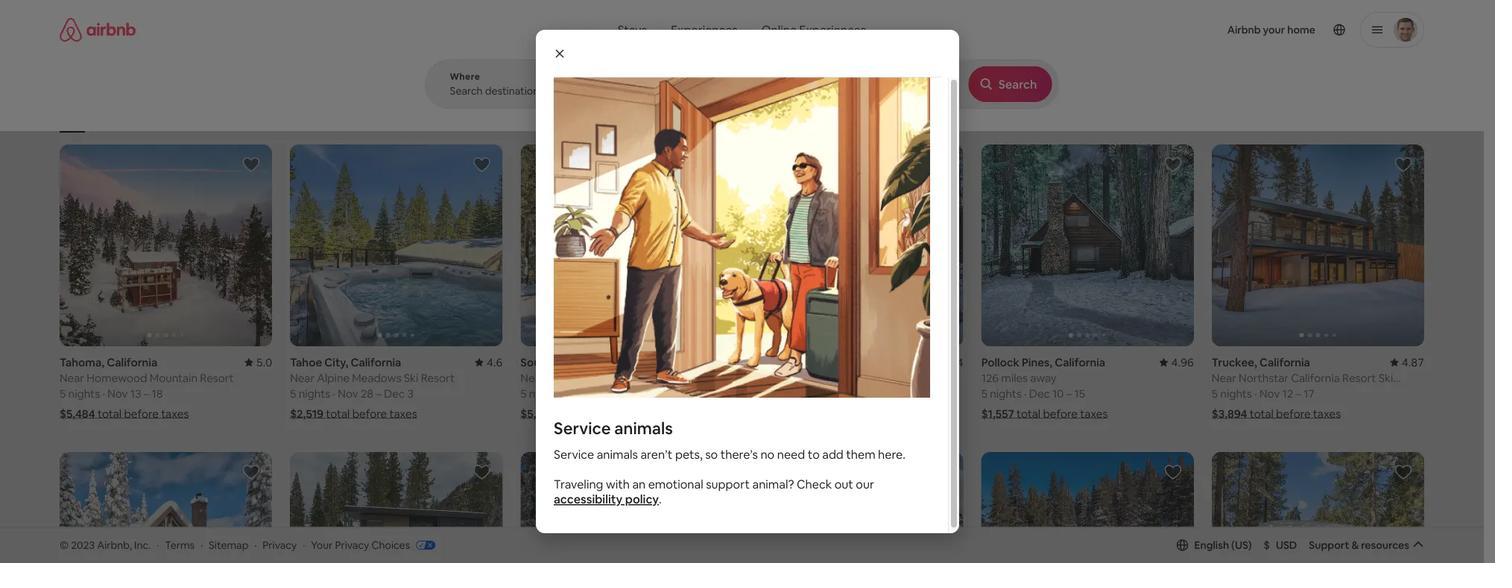 Task type: locate. For each thing, give the bounding box(es) containing it.
2 near from the left
[[290, 371, 315, 385]]

3 taxes from the left
[[1081, 407, 1108, 421]]

near inside tahoma, california near homewood mountain resort 5 nights · nov 13 – 18 $5,484 total before taxes
[[60, 371, 84, 385]]

1 homewood from the left
[[87, 371, 147, 385]]

group containing national parks
[[60, 75, 1169, 133]]

2 nov from the left
[[338, 387, 358, 401]]

before right $5,484
[[124, 407, 159, 421]]

total right $5,284
[[559, 407, 583, 421]]

6 5 from the left
[[1212, 387, 1218, 401]]

pollock pines, california 126 miles away 5 nights · dec 10 – 15 $1,557 total before taxes
[[982, 355, 1108, 421]]

3 5 from the left
[[751, 387, 757, 401]]

5 up "there's" on the bottom of the page
[[751, 387, 757, 401]]

$2,519
[[290, 407, 324, 421]]

privacy
[[263, 539, 297, 552], [335, 539, 369, 552]]

homewood for tahoma, california near homewood mountain resort 5 nights · nov 13 – 18 $5,484 total before taxes
[[87, 371, 147, 385]]

– inside the "tahoe city, california near alpine meadows ski resort 5 nights · nov 28 – dec 3 $2,519 total before taxes"
[[376, 387, 382, 401]]

5
[[60, 387, 66, 401], [290, 387, 296, 401], [751, 387, 757, 401], [982, 387, 988, 401], [521, 387, 527, 401], [1212, 387, 1218, 401]]

city,
[[325, 355, 348, 370]]

choices
[[372, 539, 410, 552]]

tahoma, right 4.97
[[751, 355, 796, 370]]

$5,484
[[60, 407, 95, 421]]

1
[[638, 387, 643, 401]]

2 nights from the left
[[299, 387, 331, 401]]

service animals
[[554, 418, 673, 440]]

5 inside south lake tahoe, california near sierra at tahoe ski resort 5 nights · nov 26 – dec 1 $5,284 total before taxes
[[521, 387, 527, 401]]

service up 'traveling'
[[554, 447, 594, 463]]

total inside tahoma, california near homewood mountain resort 5 nights · nov 13 – 18 $5,484 total before taxes
[[98, 407, 122, 421]]

before inside the "tahoe city, california near alpine meadows ski resort 5 nights · nov 28 – dec 3 $2,519 total before taxes"
[[352, 407, 387, 421]]

tahoe down 'tahoe,'
[[592, 371, 624, 385]]

0 vertical spatial animals
[[615, 418, 673, 440]]

Where field
[[450, 84, 645, 98]]

2 – from the left
[[376, 387, 382, 401]]

total inside south lake tahoe, california near sierra at tahoe ski resort 5 nights · nov 26 – dec 1 $5,284 total before taxes
[[559, 407, 583, 421]]

service
[[554, 418, 611, 440], [554, 447, 594, 463]]

5 – from the left
[[607, 387, 612, 401]]

resources
[[1362, 539, 1410, 552]]

nov inside tahoma, california near homewood mountain resort 5 nights · nov 13 – 18
[[799, 387, 819, 401]]

· inside the "tahoe city, california near alpine meadows ski resort 5 nights · nov 28 – dec 3 $2,519 total before taxes"
[[333, 387, 336, 401]]

sitemap
[[209, 539, 249, 552]]

near for tahoma, california near homewood mountain resort 5 nights · nov 13 – 18 $5,484 total before taxes
[[60, 371, 84, 385]]

nights inside tahoma, california near homewood mountain resort 5 nights · nov 13 – 18 $5,484 total before taxes
[[68, 387, 100, 401]]

2 privacy from the left
[[335, 539, 369, 552]]

1 horizontal spatial mountain
[[841, 371, 889, 385]]

2 homewood from the left
[[778, 371, 839, 385]]

5 down '126'
[[982, 387, 988, 401]]

before down '26' on the bottom of page
[[585, 407, 620, 421]]

· inside tahoma, california near homewood mountain resort 5 nights · nov 13 – 18
[[794, 387, 797, 401]]

nights up no
[[760, 387, 792, 401]]

mountain for tahoma, california near homewood mountain resort 5 nights · nov 13 – 18 $5,484 total before taxes
[[150, 371, 198, 385]]

traveling with an emotional support animal? check out our accessibility policy .
[[554, 477, 875, 507]]

0 horizontal spatial experiences
[[671, 22, 738, 37]]

near for tahoma, california near homewood mountain resort 5 nights · nov 13 – 18
[[751, 371, 776, 385]]

1 horizontal spatial tahoma,
[[751, 355, 796, 370]]

5 nov from the left
[[1260, 387, 1281, 401]]

– inside tahoma, california near homewood mountain resort 5 nights · nov 13 – 18 $5,484 total before taxes
[[144, 387, 149, 401]]

4.87 out of 5 average rating image
[[1391, 355, 1425, 370]]

5 before from the left
[[1277, 407, 1311, 421]]

1 horizontal spatial privacy
[[335, 539, 369, 552]]

total right the "$1,557"
[[1017, 407, 1041, 421]]

1 vertical spatial tahoe
[[592, 371, 624, 385]]

california inside the "tahoe city, california near alpine meadows ski resort 5 nights · nov 28 – dec 3 $2,519 total before taxes"
[[351, 355, 401, 370]]

4 nov from the left
[[569, 387, 589, 401]]

mountain inside tahoma, california near homewood mountain resort 5 nights · nov 13 – 18 $5,484 total before taxes
[[150, 371, 198, 385]]

0 vertical spatial service
[[554, 418, 611, 440]]

4 5 from the left
[[982, 387, 988, 401]]

resort inside the "tahoe city, california near alpine meadows ski resort 5 nights · nov 28 – dec 3 $2,519 total before taxes"
[[421, 371, 455, 385]]

ski inside truckee, california near northstar california resort ski resort
[[1379, 371, 1394, 385]]

0 horizontal spatial privacy
[[263, 539, 297, 552]]

homewood inside tahoma, california near homewood mountain resort 5 nights · nov 13 – 18
[[778, 371, 839, 385]]

3 near from the left
[[751, 371, 776, 385]]

before
[[124, 407, 159, 421], [352, 407, 387, 421], [1043, 407, 1078, 421], [585, 407, 620, 421], [1277, 407, 1311, 421]]

12
[[1283, 387, 1294, 401]]

pines,
[[1022, 355, 1053, 370]]

1 dec from the left
[[384, 387, 405, 401]]

0 horizontal spatial mountain
[[150, 371, 198, 385]]

animals up aren't
[[615, 418, 673, 440]]

1 – from the left
[[144, 387, 149, 401]]

nov inside south lake tahoe, california near sierra at tahoe ski resort 5 nights · nov 26 – dec 1 $5,284 total before taxes
[[569, 387, 589, 401]]

california inside tahoma, california near homewood mountain resort 5 nights · nov 13 – 18 $5,484 total before taxes
[[107, 355, 158, 370]]

1 ski from the left
[[404, 371, 419, 385]]

5 up $5,484
[[60, 387, 66, 401]]

1 horizontal spatial 18
[[843, 387, 855, 401]]

before down 12
[[1277, 407, 1311, 421]]

add
[[823, 447, 844, 463]]

5 inside the "tahoe city, california near alpine meadows ski resort 5 nights · nov 28 – dec 3 $2,519 total before taxes"
[[290, 387, 296, 401]]

add to wishlist: tahoe city, california image
[[473, 156, 491, 174]]

taxes inside tahoma, california near homewood mountain resort 5 nights · nov 13 – 18 $5,484 total before taxes
[[161, 407, 189, 421]]

1 tahoma, from the left
[[60, 355, 104, 370]]

13 inside tahoma, california near homewood mountain resort 5 nights · nov 13 – 18
[[822, 387, 833, 401]]

4 before from the left
[[585, 407, 620, 421]]

5 near from the left
[[1212, 371, 1237, 385]]

5 taxes from the left
[[1314, 407, 1342, 421]]

1 nights from the left
[[68, 387, 100, 401]]

3 ski from the left
[[1379, 371, 1394, 385]]

4 near from the left
[[521, 371, 545, 385]]

4.97 out of 5 average rating image
[[699, 355, 733, 370]]

add to wishlist: truckee, california image
[[1395, 156, 1413, 174]]

dec down away
[[1030, 387, 1051, 401]]

2 horizontal spatial ski
[[1379, 371, 1394, 385]]

out
[[835, 477, 854, 493]]

animal?
[[753, 477, 795, 493]]

nights up $3,894
[[1221, 387, 1253, 401]]

nights inside 5 nights · nov 12 – 17 $3,894 total before taxes
[[1221, 387, 1253, 401]]

inc.
[[134, 539, 151, 552]]

support & resources
[[1310, 539, 1410, 552]]

near inside tahoma, california near homewood mountain resort 5 nights · nov 13 – 18
[[751, 371, 776, 385]]

1 nov from the left
[[107, 387, 128, 401]]

1 near from the left
[[60, 371, 84, 385]]

1 18 from the left
[[152, 387, 163, 401]]

before inside 'pollock pines, california 126 miles away 5 nights · dec 10 – 15 $1,557 total before taxes'
[[1043, 407, 1078, 421]]

privacy link
[[263, 539, 297, 552]]

service for service animals
[[554, 418, 611, 440]]

6 – from the left
[[1296, 387, 1302, 401]]

tahoma, inside tahoma, california near homewood mountain resort 5 nights · nov 13 – 18 $5,484 total before taxes
[[60, 355, 104, 370]]

total right $5,484
[[98, 407, 122, 421]]

homewood inside tahoma, california near homewood mountain resort 5 nights · nov 13 – 18 $5,484 total before taxes
[[87, 371, 147, 385]]

near
[[60, 371, 84, 385], [290, 371, 315, 385], [751, 371, 776, 385], [521, 371, 545, 385], [1212, 371, 1237, 385]]

0 vertical spatial tahoe
[[290, 355, 322, 370]]

nights up $5,484
[[68, 387, 100, 401]]

1 experiences from the left
[[671, 22, 738, 37]]

away
[[1031, 371, 1057, 385]]

2 mountain from the left
[[841, 371, 889, 385]]

3 – from the left
[[835, 387, 841, 401]]

nights
[[68, 387, 100, 401], [299, 387, 331, 401], [760, 387, 792, 401], [990, 387, 1022, 401], [529, 387, 561, 401], [1221, 387, 1253, 401]]

0 horizontal spatial homewood
[[87, 371, 147, 385]]

ski up 1
[[626, 371, 641, 385]]

california inside tahoma, california near homewood mountain resort 5 nights · nov 13 – 18
[[798, 355, 849, 370]]

taxes inside south lake tahoe, california near sierra at tahoe ski resort 5 nights · nov 26 – dec 1 $5,284 total before taxes
[[622, 407, 650, 421]]

1 mountain from the left
[[150, 371, 198, 385]]

taxes inside 'pollock pines, california 126 miles away 5 nights · dec 10 – 15 $1,557 total before taxes'
[[1081, 407, 1108, 421]]

sierra
[[548, 371, 577, 385]]

dec
[[384, 387, 405, 401], [1030, 387, 1051, 401], [615, 387, 636, 401]]

tahoma,
[[60, 355, 104, 370], [751, 355, 796, 370]]

1 service from the top
[[554, 418, 611, 440]]

near inside south lake tahoe, california near sierra at tahoe ski resort 5 nights · nov 26 – dec 1 $5,284 total before taxes
[[521, 371, 545, 385]]

nov inside tahoma, california near homewood mountain resort 5 nights · nov 13 – 18 $5,484 total before taxes
[[107, 387, 128, 401]]

add to wishlist: south lake tahoe, california image
[[242, 464, 260, 482]]

5 5 from the left
[[521, 387, 527, 401]]

total right $2,519
[[326, 407, 350, 421]]

0 horizontal spatial ski
[[404, 371, 419, 385]]

homewood
[[87, 371, 147, 385], [778, 371, 839, 385]]

experiences right online
[[800, 22, 867, 37]]

ski up 3
[[404, 371, 419, 385]]

near for truckee, california near northstar california resort ski resort
[[1212, 371, 1237, 385]]

truckee, california near northstar california resort ski resort
[[1212, 355, 1394, 400]]

dec left 1
[[615, 387, 636, 401]]

ski inside the "tahoe city, california near alpine meadows ski resort 5 nights · nov 28 – dec 3 $2,519 total before taxes"
[[404, 371, 419, 385]]

5 up $2,519
[[290, 387, 296, 401]]

5 total from the left
[[1250, 407, 1274, 421]]

with
[[606, 477, 630, 493]]

3 total from the left
[[1017, 407, 1041, 421]]

tahoe
[[290, 355, 322, 370], [592, 371, 624, 385]]

nights down miles
[[990, 387, 1022, 401]]

· inside 'pollock pines, california 126 miles away 5 nights · dec 10 – 15 $1,557 total before taxes'
[[1025, 387, 1027, 401]]

before down "10"
[[1043, 407, 1078, 421]]

ski down the 4.87 out of 5 average rating 'icon'
[[1379, 371, 1394, 385]]

mountain inside tahoma, california near homewood mountain resort 5 nights · nov 13 – 18
[[841, 371, 889, 385]]

4.97
[[711, 355, 733, 370]]

nights up $5,284
[[529, 387, 561, 401]]

check
[[797, 477, 832, 493]]

2 5 from the left
[[290, 387, 296, 401]]

near inside the "tahoe city, california near alpine meadows ski resort 5 nights · nov 28 – dec 3 $2,519 total before taxes"
[[290, 371, 315, 385]]

camping
[[1042, 110, 1081, 122]]

1 total from the left
[[98, 407, 122, 421]]

near inside truckee, california near northstar california resort ski resort
[[1212, 371, 1237, 385]]

5.0
[[256, 355, 272, 370]]

2 dec from the left
[[1030, 387, 1051, 401]]

stays
[[618, 22, 647, 37]]

experiences
[[671, 22, 738, 37], [800, 22, 867, 37]]

1 horizontal spatial ski
[[626, 371, 641, 385]]

your privacy choices
[[311, 539, 410, 552]]

service for service animals aren't pets, so there's no need to add them here.
[[554, 447, 594, 463]]

policy
[[625, 492, 659, 507]]

support & resources button
[[1310, 539, 1425, 552]]

5 inside 5 nights · nov 12 – 17 $3,894 total before taxes
[[1212, 387, 1218, 401]]

tahoma, california near homewood mountain resort 5 nights · nov 13 – 18
[[751, 355, 926, 401]]

5 up $5,284
[[521, 387, 527, 401]]

2 18 from the left
[[843, 387, 855, 401]]

3 dec from the left
[[615, 387, 636, 401]]

mountain
[[150, 371, 198, 385], [841, 371, 889, 385]]

nights inside the "tahoe city, california near alpine meadows ski resort 5 nights · nov 28 – dec 3 $2,519 total before taxes"
[[299, 387, 331, 401]]

5 nights from the left
[[529, 387, 561, 401]]

dec inside south lake tahoe, california near sierra at tahoe ski resort 5 nights · nov 26 – dec 1 $5,284 total before taxes
[[615, 387, 636, 401]]

5 inside 'pollock pines, california 126 miles away 5 nights · dec 10 – 15 $1,557 total before taxes'
[[982, 387, 988, 401]]

1 horizontal spatial 13
[[822, 387, 833, 401]]

dec left 3
[[384, 387, 405, 401]]

tahoma, up $5,484
[[60, 355, 104, 370]]

None search field
[[425, 0, 1059, 109]]

before down 28
[[352, 407, 387, 421]]

0 horizontal spatial 13
[[130, 387, 141, 401]]

homes
[[988, 110, 1017, 122]]

2 tahoma, from the left
[[751, 355, 796, 370]]

south lake tahoe, california near sierra at tahoe ski resort 5 nights · nov 26 – dec 1 $5,284 total before taxes
[[521, 355, 677, 421]]

animals down service animals
[[597, 447, 638, 463]]

18 inside tahoma, california near homewood mountain resort 5 nights · nov 13 – 18 $5,484 total before taxes
[[152, 387, 163, 401]]

13 inside tahoma, california near homewood mountain resort 5 nights · nov 13 – 18 $5,484 total before taxes
[[130, 387, 141, 401]]

3 nov from the left
[[799, 387, 819, 401]]

tahoe,
[[581, 355, 616, 370]]

privacy left your
[[263, 539, 297, 552]]

before inside tahoma, california near homewood mountain resort 5 nights · nov 13 – 18 $5,484 total before taxes
[[124, 407, 159, 421]]

$5,284
[[521, 407, 556, 421]]

treehouses
[[679, 110, 728, 122]]

what can we help you find? tab list
[[606, 15, 750, 45]]

2 13 from the left
[[822, 387, 833, 401]]

1 vertical spatial service
[[554, 447, 594, 463]]

0 horizontal spatial tahoma,
[[60, 355, 104, 370]]

mountain for tahoma, california near homewood mountain resort 5 nights · nov 13 – 18
[[841, 371, 889, 385]]

1 5 from the left
[[60, 387, 66, 401]]

add to wishlist: kirkwood, california image
[[1165, 464, 1183, 482]]

amazing pools
[[751, 110, 814, 122]]

nights inside tahoma, california near homewood mountain resort 5 nights · nov 13 – 18
[[760, 387, 792, 401]]

1 13 from the left
[[130, 387, 141, 401]]

ski inside south lake tahoe, california near sierra at tahoe ski resort 5 nights · nov 26 – dec 1 $5,284 total before taxes
[[626, 371, 641, 385]]

0 horizontal spatial dec
[[384, 387, 405, 401]]

accessibility policy link
[[554, 492, 659, 507]]

2 ski from the left
[[626, 371, 641, 385]]

experiences up "stays" tab panel
[[671, 22, 738, 37]]

3
[[407, 387, 414, 401]]

tahoma, inside tahoma, california near homewood mountain resort 5 nights · nov 13 – 18
[[751, 355, 796, 370]]

tahoe left 'city,'
[[290, 355, 322, 370]]

add to wishlist: tahoma, california image
[[934, 156, 952, 174]]

4 nights from the left
[[990, 387, 1022, 401]]

1 horizontal spatial tahoe
[[592, 371, 624, 385]]

2 horizontal spatial dec
[[1030, 387, 1051, 401]]

total right $3,894
[[1250, 407, 1274, 421]]

5 up $3,894
[[1212, 387, 1218, 401]]

3 before from the left
[[1043, 407, 1078, 421]]

4 total from the left
[[559, 407, 583, 421]]

1 horizontal spatial dec
[[615, 387, 636, 401]]

18 inside tahoma, california near homewood mountain resort 5 nights · nov 13 – 18
[[843, 387, 855, 401]]

3 nights from the left
[[760, 387, 792, 401]]

show map button
[[693, 462, 792, 498]]

total inside the "tahoe city, california near alpine meadows ski resort 5 nights · nov 28 – dec 3 $2,519 total before taxes"
[[326, 407, 350, 421]]

6 nights from the left
[[1221, 387, 1253, 401]]

18
[[152, 387, 163, 401], [843, 387, 855, 401]]

2 taxes from the left
[[390, 407, 417, 421]]

group
[[60, 75, 1169, 133], [60, 145, 272, 347], [290, 145, 503, 347], [521, 145, 733, 347], [751, 145, 964, 347], [982, 145, 1194, 347], [1212, 145, 1425, 347], [60, 453, 272, 564], [290, 453, 503, 564], [521, 453, 733, 564], [751, 453, 964, 564], [982, 453, 1194, 564], [1212, 453, 1425, 564]]

4.96 out of 5 average rating image
[[1160, 355, 1194, 370]]

0 horizontal spatial tahoe
[[290, 355, 322, 370]]

0 horizontal spatial 18
[[152, 387, 163, 401]]

1 taxes from the left
[[161, 407, 189, 421]]

4 – from the left
[[1067, 387, 1072, 401]]

1 vertical spatial animals
[[597, 447, 638, 463]]

nights up $2,519
[[299, 387, 331, 401]]

1 horizontal spatial homewood
[[778, 371, 839, 385]]

2 total from the left
[[326, 407, 350, 421]]

total inside 5 nights · nov 12 – 17 $3,894 total before taxes
[[1250, 407, 1274, 421]]

a guest with a service animal being greeted by a host image
[[554, 78, 931, 398]]

2 service from the top
[[554, 447, 594, 463]]

2 before from the left
[[352, 407, 387, 421]]

service down '26' on the bottom of page
[[554, 418, 611, 440]]

·
[[102, 387, 105, 401], [333, 387, 336, 401], [794, 387, 797, 401], [1025, 387, 1027, 401], [564, 387, 566, 401], [1255, 387, 1258, 401], [157, 539, 159, 552], [201, 539, 203, 552], [254, 539, 257, 552], [303, 539, 305, 552]]

© 2023 airbnb, inc. ·
[[60, 539, 159, 552]]

1 horizontal spatial experiences
[[800, 22, 867, 37]]

tahoma, for tahoma, california near homewood mountain resort 5 nights · nov 13 – 18 $5,484 total before taxes
[[60, 355, 104, 370]]

privacy right your
[[335, 539, 369, 552]]

resort
[[200, 371, 234, 385], [421, 371, 455, 385], [892, 371, 926, 385], [643, 371, 677, 385], [1343, 371, 1377, 385], [1212, 385, 1246, 400]]

1 before from the left
[[124, 407, 159, 421]]

4 taxes from the left
[[622, 407, 650, 421]]



Task type: describe. For each thing, give the bounding box(es) containing it.
there's
[[721, 447, 758, 463]]

ski for near
[[1379, 371, 1394, 385]]

lake
[[554, 355, 579, 370]]

add to wishlist: camp connell, california image
[[1395, 464, 1413, 482]]

our
[[856, 477, 875, 493]]

add to wishlist: incline village, nevada image
[[704, 464, 721, 482]]

show map
[[708, 473, 759, 487]]

terms
[[165, 539, 195, 552]]

them
[[847, 447, 876, 463]]

tahoe inside south lake tahoe, california near sierra at tahoe ski resort 5 nights · nov 26 – dec 1 $5,284 total before taxes
[[592, 371, 624, 385]]

– inside south lake tahoe, california near sierra at tahoe ski resort 5 nights · nov 26 – dec 1 $5,284 total before taxes
[[607, 387, 612, 401]]

tahoe inside the "tahoe city, california near alpine meadows ski resort 5 nights · nov 28 – dec 3 $2,519 total before taxes"
[[290, 355, 322, 370]]

126
[[982, 371, 999, 385]]

california inside south lake tahoe, california near sierra at tahoe ski resort 5 nights · nov 26 – dec 1 $5,284 total before taxes
[[619, 355, 669, 370]]

resort inside tahoma, california near homewood mountain resort 5 nights · nov 13 – 18 $5,484 total before taxes
[[200, 371, 234, 385]]

service animals dialog
[[536, 30, 960, 534]]

accessibility
[[554, 492, 623, 507]]

nights inside south lake tahoe, california near sierra at tahoe ski resort 5 nights · nov 26 – dec 1 $5,284 total before taxes
[[529, 387, 561, 401]]

ski for california
[[404, 371, 419, 385]]

sitemap link
[[209, 539, 249, 552]]

experiences button
[[659, 15, 750, 45]]

beachfront
[[524, 110, 571, 122]]

meadows
[[352, 371, 402, 385]]

dec inside 'pollock pines, california 126 miles away 5 nights · dec 10 – 15 $1,557 total before taxes'
[[1030, 387, 1051, 401]]

13 for tahoma, california near homewood mountain resort 5 nights · nov 13 – 18
[[822, 387, 833, 401]]

at
[[579, 371, 590, 385]]

total inside 'pollock pines, california 126 miles away 5 nights · dec 10 – 15 $1,557 total before taxes'
[[1017, 407, 1041, 421]]

an
[[633, 477, 646, 493]]

tiny homes
[[969, 110, 1017, 122]]

online
[[762, 22, 797, 37]]

4.84 out of 5 average rating image
[[929, 355, 964, 370]]

terms link
[[165, 539, 195, 552]]

pools
[[791, 110, 814, 122]]

(us)
[[1232, 539, 1252, 552]]

nov inside the "tahoe city, california near alpine meadows ski resort 5 nights · nov 28 – dec 3 $2,519 total before taxes"
[[338, 387, 358, 401]]

tahoma, for tahoma, california near homewood mountain resort 5 nights · nov 13 – 18
[[751, 355, 796, 370]]

no
[[761, 447, 775, 463]]

parks
[[632, 110, 655, 122]]

traveling
[[554, 477, 604, 493]]

map
[[737, 473, 759, 487]]

truckee,
[[1212, 355, 1258, 370]]

· inside south lake tahoe, california near sierra at tahoe ski resort 5 nights · nov 26 – dec 1 $5,284 total before taxes
[[564, 387, 566, 401]]

18 for tahoma, california near homewood mountain resort 5 nights · nov 13 – 18 $5,484 total before taxes
[[152, 387, 163, 401]]

here.
[[878, 447, 906, 463]]

terms · sitemap · privacy ·
[[165, 539, 305, 552]]

4.96
[[1172, 355, 1194, 370]]

so
[[706, 447, 718, 463]]

– inside 'pollock pines, california 126 miles away 5 nights · dec 10 – 15 $1,557 total before taxes'
[[1067, 387, 1072, 401]]

2 experiences from the left
[[800, 22, 867, 37]]

display total before taxes switch
[[1385, 95, 1412, 113]]

– inside 5 nights · nov 12 – 17 $3,894 total before taxes
[[1296, 387, 1302, 401]]

tahoma, california near homewood mountain resort 5 nights · nov 13 – 18 $5,484 total before taxes
[[60, 355, 234, 421]]

online experiences link
[[750, 15, 879, 45]]

california inside 'pollock pines, california 126 miles away 5 nights · dec 10 – 15 $1,557 total before taxes'
[[1055, 355, 1106, 370]]

to
[[808, 447, 820, 463]]

– inside tahoma, california near homewood mountain resort 5 nights · nov 13 – 18
[[835, 387, 841, 401]]

4.87
[[1402, 355, 1425, 370]]

&
[[1352, 539, 1360, 552]]

5.0 out of 5 average rating image
[[244, 355, 272, 370]]

alpine
[[317, 371, 350, 385]]

add to wishlist: olympic valley, california image
[[473, 464, 491, 482]]

$ usd
[[1264, 539, 1298, 552]]

your privacy choices link
[[311, 539, 436, 553]]

pets,
[[675, 447, 703, 463]]

english
[[1195, 539, 1230, 552]]

13 for tahoma, california near homewood mountain resort 5 nights · nov 13 – 18 $5,484 total before taxes
[[130, 387, 141, 401]]

· inside tahoma, california near homewood mountain resort 5 nights · nov 13 – 18 $5,484 total before taxes
[[102, 387, 105, 401]]

south
[[521, 355, 552, 370]]

1 privacy from the left
[[263, 539, 297, 552]]

service animals aren't pets, so there's no need to add them here.
[[554, 447, 906, 463]]

26
[[591, 387, 604, 401]]

4.6 out of 5 average rating image
[[475, 355, 503, 370]]

4.84
[[941, 355, 964, 370]]

nights inside 'pollock pines, california 126 miles away 5 nights · dec 10 – 15 $1,557 total before taxes'
[[990, 387, 1022, 401]]

english (us) button
[[1177, 539, 1252, 552]]

28
[[361, 387, 374, 401]]

airbnb,
[[97, 539, 132, 552]]

pollock
[[982, 355, 1020, 370]]

national parks
[[595, 110, 655, 122]]

.
[[659, 492, 662, 507]]

stays button
[[606, 15, 659, 45]]

4.6
[[487, 355, 503, 370]]

your
[[311, 539, 333, 552]]

emotional
[[649, 477, 704, 493]]

5 inside tahoma, california near homewood mountain resort 5 nights · nov 13 – 18 $5,484 total before taxes
[[60, 387, 66, 401]]

18 for tahoma, california near homewood mountain resort 5 nights · nov 13 – 18
[[843, 387, 855, 401]]

online experiences
[[762, 22, 867, 37]]

· inside 5 nights · nov 12 – 17 $3,894 total before taxes
[[1255, 387, 1258, 401]]

support
[[706, 477, 750, 493]]

animals for service animals
[[615, 418, 673, 440]]

taxes inside 5 nights · nov 12 – 17 $3,894 total before taxes
[[1314, 407, 1342, 421]]

15
[[1075, 387, 1086, 401]]

omg!
[[467, 110, 491, 122]]

support
[[1310, 539, 1350, 552]]

add to wishlist: pollock pines, california image
[[1165, 156, 1183, 174]]

aren't
[[641, 447, 673, 463]]

northstar
[[1239, 371, 1289, 385]]

resort inside tahoma, california near homewood mountain resort 5 nights · nov 13 – 18
[[892, 371, 926, 385]]

nov inside 5 nights · nov 12 – 17 $3,894 total before taxes
[[1260, 387, 1281, 401]]

usd
[[1277, 539, 1298, 552]]

add to wishlist: south lake tahoe, california image
[[704, 156, 721, 174]]

tiny
[[969, 110, 986, 122]]

dec inside the "tahoe city, california near alpine meadows ski resort 5 nights · nov 28 – dec 3 $2,519 total before taxes"
[[384, 387, 405, 401]]

show
[[708, 473, 735, 487]]

add to wishlist: tahoe vista, california image
[[934, 464, 952, 482]]

profile element
[[892, 0, 1425, 60]]

homewood for tahoma, california near homewood mountain resort 5 nights · nov 13 – 18
[[778, 371, 839, 385]]

$1,557
[[982, 407, 1015, 421]]

before inside south lake tahoe, california near sierra at tahoe ski resort 5 nights · nov 26 – dec 1 $5,284 total before taxes
[[585, 407, 620, 421]]

5 inside tahoma, california near homewood mountain resort 5 nights · nov 13 – 18
[[751, 387, 757, 401]]

5 nights · nov 12 – 17 $3,894 total before taxes
[[1212, 387, 1342, 421]]

none search field containing stays
[[425, 0, 1059, 109]]

$3,894
[[1212, 407, 1248, 421]]

resort inside south lake tahoe, california near sierra at tahoe ski resort 5 nights · nov 26 – dec 1 $5,284 total before taxes
[[643, 371, 677, 385]]

tahoe city, california near alpine meadows ski resort 5 nights · nov 28 – dec 3 $2,519 total before taxes
[[290, 355, 455, 421]]

english (us)
[[1195, 539, 1252, 552]]

2023
[[71, 539, 95, 552]]

$
[[1264, 539, 1271, 552]]

taxes inside the "tahoe city, california near alpine meadows ski resort 5 nights · nov 28 – dec 3 $2,519 total before taxes"
[[390, 407, 417, 421]]

need
[[778, 447, 806, 463]]

animals for service animals aren't pets, so there's no need to add them here.
[[597, 447, 638, 463]]

stays tab panel
[[425, 60, 1059, 109]]

before inside 5 nights · nov 12 – 17 $3,894 total before taxes
[[1277, 407, 1311, 421]]

©
[[60, 539, 69, 552]]

experiences inside button
[[671, 22, 738, 37]]

add to wishlist: tahoma, california image
[[242, 156, 260, 174]]

lakefront
[[838, 110, 879, 122]]

national
[[595, 110, 630, 122]]

domes
[[909, 110, 939, 122]]



Task type: vqa. For each thing, say whether or not it's contained in the screenshot.
leftmost add to wishlist: tahoma, california image
yes



